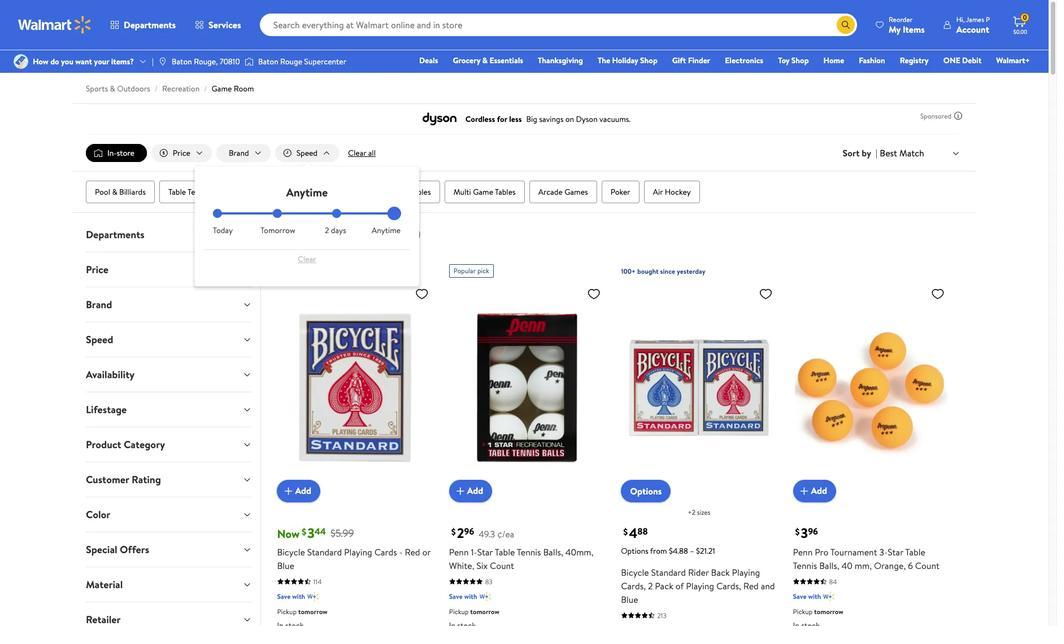 Task type: describe. For each thing, give the bounding box(es) containing it.
home
[[824, 55, 845, 66]]

0 vertical spatial brand button
[[216, 144, 271, 162]]

orange,
[[874, 560, 906, 572]]

1 horizontal spatial game
[[275, 226, 304, 241]]

holiday
[[612, 55, 638, 66]]

departments inside popup button
[[124, 19, 176, 31]]

tomorrow
[[261, 225, 295, 236]]

and
[[761, 580, 775, 593]]

¢/ea
[[497, 528, 515, 541]]

4
[[629, 524, 638, 543]]

gift
[[672, 55, 686, 66]]

toy shop
[[778, 55, 809, 66]]

price inside sort and filter section element
[[173, 148, 190, 159]]

1 vertical spatial room
[[306, 226, 335, 241]]

–
[[690, 546, 694, 557]]

game room link
[[212, 83, 254, 94]]

tennis inside table tennis "link"
[[188, 187, 209, 198]]

$ 4 88
[[623, 524, 648, 543]]

rouge,
[[194, 56, 218, 67]]

0 $0.00
[[1014, 13, 1028, 36]]

walmart image
[[18, 16, 92, 34]]

you
[[61, 56, 73, 67]]

multi
[[454, 187, 471, 198]]

with for $
[[292, 592, 305, 602]]

rating
[[132, 473, 161, 487]]

3 save with from the left
[[793, 592, 821, 602]]

pool for pool tables
[[393, 187, 409, 198]]

6
[[908, 560, 913, 572]]

best match
[[880, 147, 925, 159]]

+2 sizes
[[688, 508, 711, 517]]

the holiday shop
[[598, 55, 658, 66]]

add button for $
[[277, 480, 320, 503]]

customer
[[86, 473, 129, 487]]

baton for baton rouge, 70810
[[172, 56, 192, 67]]

& for casino
[[340, 187, 346, 198]]

penn inside $ 2 96 49.3 ¢/ea penn 1-star table tennis balls, 40mm, white, six count
[[449, 546, 469, 559]]

1 horizontal spatial recreation
[[350, 226, 403, 241]]

add to cart image for "penn 1-star table tennis balls, 40mm, white, six count" image
[[454, 485, 467, 498]]

88
[[638, 526, 648, 538]]

departments tab
[[77, 218, 261, 252]]

billiards
[[119, 187, 146, 198]]

add to favorites list, bicycle standard rider back playing cards, 2 pack of playing cards, red and blue image
[[759, 287, 773, 301]]

0 vertical spatial price button
[[151, 144, 212, 162]]

toy
[[778, 55, 790, 66]]

tournament
[[831, 546, 878, 559]]

red inside bicycle standard rider back playing cards, 2 pack of playing cards, red and blue
[[744, 580, 759, 593]]

hi,
[[957, 14, 965, 24]]

speed button inside sort and filter section element
[[275, 144, 339, 162]]

bicycle standard rider back playing cards, 2 pack of playing cards, red and blue
[[621, 567, 775, 606]]

sort
[[843, 147, 860, 159]]

0 vertical spatial anytime
[[286, 185, 328, 200]]

cards
[[374, 546, 397, 559]]

3 add button from the left
[[793, 480, 836, 503]]

special offers tab
[[77, 533, 261, 567]]

services
[[209, 19, 241, 31]]

(78)
[[405, 228, 421, 241]]

none radio inside how fast do you want your order? option group
[[332, 209, 341, 218]]

hockey
[[665, 187, 691, 198]]

poker for poker & casino
[[319, 187, 339, 198]]

shop inside toy shop link
[[792, 55, 809, 66]]

clear button
[[213, 250, 401, 268]]

how fast do you want your order? option group
[[213, 209, 401, 236]]

pool & billiards
[[95, 187, 146, 198]]

baton rouge supercenter
[[258, 56, 346, 67]]

when
[[297, 250, 318, 262]]

services button
[[185, 11, 251, 38]]

0 vertical spatial |
[[152, 56, 154, 67]]

grocery & essentials link
[[448, 54, 528, 67]]

table tennis link
[[159, 181, 218, 204]]

departments button
[[101, 11, 185, 38]]

save with for 2
[[449, 592, 477, 602]]

balls, inside penn pro tournament 3-star table tennis balls, 40 mm, orange, 6 count
[[820, 560, 840, 572]]

gift finder
[[672, 55, 711, 66]]

home link
[[819, 54, 850, 67]]

& for equipment
[[252, 187, 257, 198]]

bought
[[637, 267, 659, 276]]

p
[[986, 14, 990, 24]]

2 inside $ 2 96 49.3 ¢/ea penn 1-star table tennis balls, 40mm, white, six count
[[457, 524, 464, 543]]

electronics link
[[720, 54, 769, 67]]

sports & outdoors link
[[86, 83, 150, 94]]

count inside penn pro tournament 3-star table tennis balls, 40 mm, orange, 6 count
[[915, 560, 940, 572]]

1 / from the left
[[155, 83, 158, 94]]

fashion
[[859, 55, 885, 66]]

2 cards, from the left
[[717, 580, 741, 593]]

blue inside now $ 3 44 $5.99 bicycle standard playing cards - red or blue
[[277, 560, 294, 572]]

pool & billiards link
[[86, 181, 155, 204]]

count inside $ 2 96 49.3 ¢/ea penn 1-star table tennis balls, 40mm, white, six count
[[490, 560, 514, 572]]

games
[[565, 187, 588, 198]]

product category tab
[[77, 428, 261, 462]]

2 horizontal spatial game
[[473, 187, 493, 198]]

table inside penn pro tournament 3-star table tennis balls, 40 mm, orange, 6 count
[[906, 546, 926, 559]]

one debit
[[944, 55, 982, 66]]

3 walmart plus image from the left
[[824, 592, 835, 603]]

add button for 2
[[449, 480, 492, 503]]

product category
[[86, 438, 165, 452]]

walmart+ link
[[991, 54, 1035, 67]]

standard inside bicycle standard rider back playing cards, 2 pack of playing cards, red and blue
[[651, 567, 686, 579]]

0 horizontal spatial game
[[212, 83, 232, 94]]

rider
[[688, 567, 709, 579]]

add for 96
[[467, 485, 483, 498]]

$4.88
[[669, 546, 688, 557]]

speed tab
[[77, 323, 261, 357]]

price inside "tab"
[[86, 263, 108, 277]]

essentials
[[490, 55, 523, 66]]

baton for baton rouge supercenter
[[258, 56, 278, 67]]

pickup tomorrow for 96
[[449, 607, 500, 617]]

1 cards, from the left
[[621, 580, 646, 593]]

-
[[399, 546, 403, 559]]

213
[[657, 611, 667, 621]]

table tennis
[[168, 187, 209, 198]]

speed inside tab
[[86, 333, 113, 347]]

your
[[94, 56, 109, 67]]

penn inside penn pro tournament 3-star table tennis balls, 40 mm, orange, 6 count
[[793, 546, 813, 559]]

search icon image
[[841, 20, 850, 29]]

poker & casino
[[319, 187, 371, 198]]

online
[[362, 250, 386, 262]]

grocery & essentials
[[453, 55, 523, 66]]

red inside now $ 3 44 $5.99 bicycle standard playing cards - red or blue
[[405, 546, 420, 559]]

sports
[[86, 83, 108, 94]]

pool for pool & billiards
[[95, 187, 110, 198]]

add to cart image for penn pro tournament 3-star table tennis balls, 40 mm, orange, 6 count image
[[798, 485, 811, 498]]

$ for 2
[[451, 526, 456, 539]]

$ for 4
[[623, 526, 628, 539]]

anytime inside how fast do you want your order? option group
[[372, 225, 401, 236]]

save with for $
[[277, 592, 305, 602]]

 image for baton
[[245, 56, 254, 67]]

lifestage
[[86, 403, 127, 417]]

outdoors
[[117, 83, 150, 94]]

speed inside sort and filter section element
[[297, 148, 318, 159]]

2 inside bicycle standard rider back playing cards, 2 pack of playing cards, red and blue
[[648, 580, 653, 593]]

0 vertical spatial recreation
[[162, 83, 200, 94]]

tomorrow for 96
[[470, 607, 500, 617]]

1 vertical spatial brand button
[[77, 288, 261, 322]]

table inside $ 2 96 49.3 ¢/ea penn 1-star table tennis balls, 40mm, white, six count
[[495, 546, 515, 559]]

balls, inside $ 2 96 49.3 ¢/ea penn 1-star table tennis balls, 40mm, white, six count
[[543, 546, 563, 559]]

reorder my items
[[889, 14, 925, 35]]

shop inside the holiday shop link
[[640, 55, 658, 66]]

1 vertical spatial playing
[[732, 567, 760, 579]]

3 pickup from the left
[[793, 607, 813, 617]]

options for options
[[630, 485, 662, 498]]

2 horizontal spatial price
[[275, 250, 295, 262]]

gift finder link
[[667, 54, 716, 67]]

ad disclaimer and feedback for skylinedisplayad image
[[954, 111, 963, 120]]

darts & equipment link
[[222, 181, 305, 204]]

baton rouge, 70810
[[172, 56, 240, 67]]

want
[[75, 56, 92, 67]]

brand tab
[[77, 288, 261, 322]]

pickup for $
[[277, 607, 297, 617]]



Task type: locate. For each thing, give the bounding box(es) containing it.
from
[[650, 546, 667, 557]]

hi, james p account
[[957, 14, 990, 35]]

96 for 2
[[464, 526, 474, 538]]

0 vertical spatial room
[[234, 83, 254, 94]]

83
[[485, 577, 493, 587]]

tomorrow down 84
[[814, 607, 844, 617]]

speed up poker & casino link
[[297, 148, 318, 159]]

clear
[[348, 148, 366, 159], [298, 254, 316, 265]]

40mm,
[[566, 546, 594, 559]]

3
[[308, 524, 315, 543], [801, 524, 808, 543]]

/ right recreation link
[[204, 83, 207, 94]]

2 horizontal spatial pickup tomorrow
[[793, 607, 844, 617]]

2 poker from the left
[[611, 187, 631, 198]]

1 horizontal spatial tables
[[495, 187, 516, 198]]

walmart plus image for 3
[[308, 592, 319, 603]]

penn
[[449, 546, 469, 559], [793, 546, 813, 559]]

 image for how
[[14, 54, 28, 69]]

bicycle
[[277, 546, 305, 559], [621, 567, 649, 579]]

2 count from the left
[[915, 560, 940, 572]]

None range field
[[213, 213, 401, 215]]

1 vertical spatial recreation
[[350, 226, 403, 241]]

& right sports
[[110, 83, 115, 94]]

1 horizontal spatial add to cart image
[[798, 485, 811, 498]]

add button
[[277, 480, 320, 503], [449, 480, 492, 503], [793, 480, 836, 503]]

2 baton from the left
[[258, 56, 278, 67]]

table down ¢/ea
[[495, 546, 515, 559]]

100+ bought since yesterday
[[621, 267, 706, 276]]

& left billiards
[[112, 187, 117, 198]]

1 horizontal spatial with
[[464, 592, 477, 602]]

$
[[302, 526, 306, 539], [451, 526, 456, 539], [623, 526, 628, 539], [795, 526, 800, 539]]

1 vertical spatial blue
[[621, 594, 638, 606]]

departments inside dropdown button
[[86, 228, 144, 242]]

1 horizontal spatial shop
[[792, 55, 809, 66]]

0 vertical spatial clear
[[348, 148, 366, 159]]

 image left 'how'
[[14, 54, 28, 69]]

brand button up darts
[[216, 144, 271, 162]]

Tomorrow radio
[[273, 209, 282, 218]]

in-store
[[107, 148, 134, 159]]

3 pickup tomorrow from the left
[[793, 607, 844, 617]]

game down 70810 in the left top of the page
[[212, 83, 232, 94]]

1 96 from the left
[[464, 526, 474, 538]]

walmart plus image down the 83
[[480, 592, 491, 603]]

sort by |
[[843, 147, 878, 159]]

& inside "link"
[[252, 187, 257, 198]]

or
[[422, 546, 431, 559]]

2 vertical spatial price
[[86, 263, 108, 277]]

recreation up online
[[350, 226, 403, 241]]

penn up white,
[[449, 546, 469, 559]]

star up orange,
[[888, 546, 904, 559]]

star inside $ 2 96 49.3 ¢/ea penn 1-star table tennis balls, 40mm, white, six count
[[477, 546, 493, 559]]

3 tomorrow from the left
[[814, 607, 844, 617]]

departments
[[124, 19, 176, 31], [86, 228, 144, 242]]

1 horizontal spatial red
[[744, 580, 759, 593]]

0 horizontal spatial /
[[155, 83, 158, 94]]

96 for 3
[[808, 526, 818, 538]]

0 horizontal spatial poker
[[319, 187, 339, 198]]

3-
[[880, 546, 888, 559]]

 image right 70810 in the left top of the page
[[245, 56, 254, 67]]

1 add from the left
[[295, 485, 311, 498]]

1 horizontal spatial add button
[[449, 480, 492, 503]]

pickup tomorrow down 114
[[277, 607, 328, 617]]

2 with from the left
[[464, 592, 477, 602]]

2 add button from the left
[[449, 480, 492, 503]]

1 penn from the left
[[449, 546, 469, 559]]

96
[[464, 526, 474, 538], [808, 526, 818, 538]]

toy shop link
[[773, 54, 814, 67]]

& for outdoors
[[110, 83, 115, 94]]

bicycle inside bicycle standard rider back playing cards, 2 pack of playing cards, red and blue
[[621, 567, 649, 579]]

1 horizontal spatial tomorrow
[[470, 607, 500, 617]]

game room in recreation (78)
[[275, 226, 421, 241]]

1 horizontal spatial tennis
[[517, 546, 541, 559]]

pool tables link
[[384, 181, 440, 204]]

baton left 'rouge'
[[258, 56, 278, 67]]

walmart plus image for 96
[[480, 592, 491, 603]]

pickup tomorrow for 3
[[277, 607, 328, 617]]

0 horizontal spatial add to cart image
[[454, 485, 467, 498]]

| right items?
[[152, 56, 154, 67]]

playing right back
[[732, 567, 760, 579]]

add for 3
[[295, 485, 311, 498]]

2 tomorrow from the left
[[470, 607, 500, 617]]

1 horizontal spatial  image
[[245, 56, 254, 67]]

1 $ from the left
[[302, 526, 306, 539]]

& left casino
[[340, 187, 346, 198]]

1 tomorrow from the left
[[298, 607, 328, 617]]

0 horizontal spatial baton
[[172, 56, 192, 67]]

96 left "49.3"
[[464, 526, 474, 538]]

96 inside $ 2 96 49.3 ¢/ea penn 1-star table tennis balls, 40mm, white, six count
[[464, 526, 474, 538]]

1 pool from the left
[[95, 187, 110, 198]]

add up "49.3"
[[467, 485, 483, 498]]

room left in
[[306, 226, 335, 241]]

1 shop from the left
[[640, 55, 658, 66]]

clear inside button
[[298, 254, 316, 265]]

pool up anytime radio
[[393, 187, 409, 198]]

0 horizontal spatial 96
[[464, 526, 474, 538]]

2 star from the left
[[888, 546, 904, 559]]

standard inside now $ 3 44 $5.99 bicycle standard playing cards - red or blue
[[307, 546, 342, 559]]

0 horizontal spatial bicycle
[[277, 546, 305, 559]]

$ inside $ 4 88
[[623, 526, 628, 539]]

2 horizontal spatial add
[[811, 485, 827, 498]]

Walmart Site-Wide search field
[[260, 14, 857, 36]]

1 horizontal spatial speed button
[[275, 144, 339, 162]]

penn left pro
[[793, 546, 813, 559]]

walmart plus image down 114
[[308, 592, 319, 603]]

2 pool from the left
[[393, 187, 409, 198]]

options link
[[621, 480, 671, 503]]

0 vertical spatial 2
[[325, 225, 329, 236]]

96 inside '$ 3 96'
[[808, 526, 818, 538]]

2 shop from the left
[[792, 55, 809, 66]]

clear inside "button"
[[348, 148, 366, 159]]

table up departments dropdown button
[[168, 187, 186, 198]]

pickup for 2
[[449, 607, 469, 617]]

match
[[900, 147, 925, 159]]

1 horizontal spatial blue
[[621, 594, 638, 606]]

84
[[829, 577, 837, 587]]

0 horizontal spatial clear
[[298, 254, 316, 265]]

1 horizontal spatial speed
[[297, 148, 318, 159]]

1 horizontal spatial walmart plus image
[[480, 592, 491, 603]]

1 horizontal spatial 96
[[808, 526, 818, 538]]

3 with from the left
[[808, 592, 821, 602]]

table inside "link"
[[168, 187, 186, 198]]

pool tables
[[393, 187, 431, 198]]

2 left "49.3"
[[457, 524, 464, 543]]

items?
[[111, 56, 134, 67]]

standard up 'pack' on the bottom right
[[651, 567, 686, 579]]

clear left purchased on the top of the page
[[298, 254, 316, 265]]

special
[[86, 543, 117, 557]]

1 vertical spatial brand
[[86, 298, 112, 312]]

poker for poker
[[611, 187, 631, 198]]

today
[[213, 225, 233, 236]]

poker
[[319, 187, 339, 198], [611, 187, 631, 198]]

1 vertical spatial balls,
[[820, 560, 840, 572]]

with for 2
[[464, 592, 477, 602]]

speed up availability
[[86, 333, 113, 347]]

2 horizontal spatial 2
[[648, 580, 653, 593]]

0 horizontal spatial add
[[295, 485, 311, 498]]

game right 'multi'
[[473, 187, 493, 198]]

| right by
[[876, 147, 878, 159]]

poker left casino
[[319, 187, 339, 198]]

Search search field
[[260, 14, 857, 36]]

0 horizontal spatial brand
[[86, 298, 112, 312]]

1 horizontal spatial pool
[[393, 187, 409, 198]]

1 horizontal spatial add
[[467, 485, 483, 498]]

tables left 'multi'
[[410, 187, 431, 198]]

add button up the 'now'
[[277, 480, 320, 503]]

in-store button
[[86, 144, 147, 162]]

0 horizontal spatial 3
[[308, 524, 315, 543]]

tennis
[[188, 187, 209, 198], [517, 546, 541, 559], [793, 560, 817, 572]]

anytime down anytime radio
[[372, 225, 401, 236]]

supercenter
[[304, 56, 346, 67]]

2 horizontal spatial with
[[808, 592, 821, 602]]

add button up '$ 3 96'
[[793, 480, 836, 503]]

departments down pool & billiards link
[[86, 228, 144, 242]]

material tab
[[77, 568, 261, 602]]

1 save from the left
[[277, 592, 291, 602]]

cards, left 'pack' on the bottom right
[[621, 580, 646, 593]]

0 horizontal spatial blue
[[277, 560, 294, 572]]

2 pickup from the left
[[449, 607, 469, 617]]

Today radio
[[213, 209, 222, 218]]

sizes
[[697, 508, 711, 517]]

color button
[[77, 498, 261, 532]]

the
[[598, 55, 610, 66]]

$ inside $ 2 96 49.3 ¢/ea penn 1-star table tennis balls, 40mm, white, six count
[[451, 526, 456, 539]]

0 vertical spatial bicycle
[[277, 546, 305, 559]]

0 vertical spatial balls,
[[543, 546, 563, 559]]

save for 2
[[449, 592, 463, 602]]

price button up table tennis
[[151, 144, 212, 162]]

tennis inside penn pro tournament 3-star table tennis balls, 40 mm, orange, 6 count
[[793, 560, 817, 572]]

1 horizontal spatial anytime
[[372, 225, 401, 236]]

pro
[[815, 546, 829, 559]]

1 3 from the left
[[308, 524, 315, 543]]

star up six
[[477, 546, 493, 559]]

star
[[477, 546, 493, 559], [888, 546, 904, 559]]

1 add to cart image from the left
[[454, 485, 467, 498]]

clear for clear
[[298, 254, 316, 265]]

game down 'tomorrow' radio
[[275, 226, 304, 241]]

0 horizontal spatial pool
[[95, 187, 110, 198]]

pickup tomorrow down the 83
[[449, 607, 500, 617]]

options up the 88
[[630, 485, 662, 498]]

1 baton from the left
[[172, 56, 192, 67]]

2 horizontal spatial table
[[906, 546, 926, 559]]

0 horizontal spatial recreation
[[162, 83, 200, 94]]

tomorrow for 3
[[298, 607, 328, 617]]

shop right toy
[[792, 55, 809, 66]]

0 horizontal spatial walmart plus image
[[308, 592, 319, 603]]

0 vertical spatial speed button
[[275, 144, 339, 162]]

2 penn from the left
[[793, 546, 813, 559]]

recreation
[[162, 83, 200, 94], [350, 226, 403, 241]]

recreation down baton rouge, 70810
[[162, 83, 200, 94]]

2 vertical spatial playing
[[686, 580, 714, 593]]

2 / from the left
[[204, 83, 207, 94]]

finder
[[688, 55, 711, 66]]

0 horizontal spatial standard
[[307, 546, 342, 559]]

playing inside now $ 3 44 $5.99 bicycle standard playing cards - red or blue
[[344, 546, 372, 559]]

red right -
[[405, 546, 420, 559]]

count right six
[[490, 560, 514, 572]]

& for essentials
[[482, 55, 488, 66]]

pickup tomorrow down 84
[[793, 607, 844, 617]]

3 $ from the left
[[623, 526, 628, 539]]

anytime up how fast do you want your order? option group
[[286, 185, 328, 200]]

1 star from the left
[[477, 546, 493, 559]]

1 vertical spatial 2
[[457, 524, 464, 543]]

1 horizontal spatial star
[[888, 546, 904, 559]]

bicycle down options from $4.88 – $21.21
[[621, 567, 649, 579]]

4 $ from the left
[[795, 526, 800, 539]]

1 vertical spatial speed
[[86, 333, 113, 347]]

bicycle standard rider back playing cards, 2 pack of playing cards, red and blue image
[[621, 283, 777, 494]]

add to favorites list, penn pro tournament 3-star table tennis balls, 40 mm, orange, 6 count image
[[931, 287, 945, 301]]

price button down departments tab
[[77, 253, 261, 287]]

1 add button from the left
[[277, 480, 320, 503]]

0 horizontal spatial table
[[168, 187, 186, 198]]

color
[[86, 508, 110, 522]]

playing down $5.99
[[344, 546, 372, 559]]

one
[[944, 55, 961, 66]]

2 vertical spatial game
[[275, 226, 304, 241]]

2 walmart plus image from the left
[[480, 592, 491, 603]]

material
[[86, 578, 123, 592]]

do
[[50, 56, 59, 67]]

price tab
[[77, 253, 261, 287]]

1 pickup from the left
[[277, 607, 297, 617]]

2 horizontal spatial playing
[[732, 567, 760, 579]]

add up the 'now'
[[295, 485, 311, 498]]

& right the grocery
[[482, 55, 488, 66]]

count right 6
[[915, 560, 940, 572]]

shop right holiday in the top right of the page
[[640, 55, 658, 66]]

1 horizontal spatial pickup
[[449, 607, 469, 617]]

speed button up availability dropdown button
[[77, 323, 261, 357]]

0 horizontal spatial tables
[[410, 187, 431, 198]]

brand button up speed tab
[[77, 288, 261, 322]]

pool left billiards
[[95, 187, 110, 198]]

| inside sort and filter section element
[[876, 147, 878, 159]]

add to cart image
[[282, 485, 295, 498]]

114
[[313, 577, 322, 587]]

deals
[[419, 55, 438, 66]]

$ inside now $ 3 44 $5.99 bicycle standard playing cards - red or blue
[[302, 526, 306, 539]]

thanksgiving
[[538, 55, 583, 66]]

balls, down pro
[[820, 560, 840, 572]]

2 add from the left
[[467, 485, 483, 498]]

0 vertical spatial game
[[212, 83, 232, 94]]

red left and
[[744, 580, 759, 593]]

0 horizontal spatial playing
[[344, 546, 372, 559]]

0 vertical spatial blue
[[277, 560, 294, 572]]

$ for 3
[[795, 526, 800, 539]]

& right darts
[[252, 187, 257, 198]]

2 save with from the left
[[449, 592, 477, 602]]

0 vertical spatial price
[[173, 148, 190, 159]]

|
[[152, 56, 154, 67], [876, 147, 878, 159]]

blue inside bicycle standard rider back playing cards, 2 pack of playing cards, red and blue
[[621, 594, 638, 606]]

1 horizontal spatial playing
[[686, 580, 714, 593]]

arcade games
[[538, 187, 588, 198]]

2 pickup tomorrow from the left
[[449, 607, 500, 617]]

departments up items?
[[124, 19, 176, 31]]

1 vertical spatial speed button
[[77, 323, 261, 357]]

playing down rider
[[686, 580, 714, 593]]

& for billiards
[[112, 187, 117, 198]]

2 $ from the left
[[451, 526, 456, 539]]

 image
[[158, 57, 167, 66]]

pickup
[[277, 607, 297, 617], [449, 607, 469, 617], [793, 607, 813, 617]]

penn 1-star table tennis balls, 40mm, white, six count image
[[449, 283, 605, 494]]

registry
[[900, 55, 929, 66]]

1 count from the left
[[490, 560, 514, 572]]

1 tables from the left
[[410, 187, 431, 198]]

price button
[[151, 144, 212, 162], [77, 253, 261, 287]]

$5.99
[[331, 527, 354, 541]]

speed button up equipment
[[275, 144, 339, 162]]

1 horizontal spatial cards,
[[717, 580, 741, 593]]

clear all
[[348, 148, 376, 159]]

james
[[966, 14, 984, 24]]

1 horizontal spatial 2
[[457, 524, 464, 543]]

tomorrow down 114
[[298, 607, 328, 617]]

0 horizontal spatial count
[[490, 560, 514, 572]]

Anytime radio
[[392, 209, 401, 218]]

cards, down back
[[717, 580, 741, 593]]

special offers
[[86, 543, 149, 557]]

1 horizontal spatial price
[[173, 148, 190, 159]]

0 horizontal spatial 2
[[325, 225, 329, 236]]

category
[[124, 438, 165, 452]]

/ right outdoors
[[155, 83, 158, 94]]

clear all button
[[344, 144, 380, 162]]

$ 3 96
[[795, 524, 818, 543]]

0 horizontal spatial speed button
[[77, 323, 261, 357]]

brand inside sort and filter section element
[[229, 148, 249, 159]]

star inside penn pro tournament 3-star table tennis balls, 40 mm, orange, 6 count
[[888, 546, 904, 559]]

color tab
[[77, 498, 261, 532]]

40
[[842, 560, 853, 572]]

0 horizontal spatial add button
[[277, 480, 320, 503]]

standard down 44
[[307, 546, 342, 559]]

add to favorites list, penn 1-star table tennis balls, 40mm, white, six count image
[[587, 287, 601, 301]]

0 horizontal spatial tomorrow
[[298, 607, 328, 617]]

availability button
[[77, 358, 261, 392]]

 image
[[14, 54, 28, 69], [245, 56, 254, 67]]

2 left 'pack' on the bottom right
[[648, 580, 653, 593]]

penn pro tournament 3-star table tennis balls, 40 mm, orange, 6 count image
[[793, 283, 949, 494]]

0 vertical spatial speed
[[297, 148, 318, 159]]

tennis inside $ 2 96 49.3 ¢/ea penn 1-star table tennis balls, 40mm, white, six count
[[517, 546, 541, 559]]

1 horizontal spatial 3
[[801, 524, 808, 543]]

2 horizontal spatial tomorrow
[[814, 607, 844, 617]]

poker & casino link
[[310, 181, 380, 204]]

clear for clear all
[[348, 148, 366, 159]]

96 up pro
[[808, 526, 818, 538]]

balls, left 40mm,
[[543, 546, 563, 559]]

account
[[957, 23, 990, 35]]

1 pickup tomorrow from the left
[[277, 607, 328, 617]]

1 horizontal spatial brand
[[229, 148, 249, 159]]

lifestage tab
[[77, 393, 261, 427]]

2 tables from the left
[[495, 187, 516, 198]]

air hockey
[[653, 187, 691, 198]]

0 horizontal spatial star
[[477, 546, 493, 559]]

walmart plus image
[[308, 592, 319, 603], [480, 592, 491, 603], [824, 592, 835, 603]]

1 horizontal spatial table
[[495, 546, 515, 559]]

options from $4.88 – $21.21
[[621, 546, 715, 557]]

2 add to cart image from the left
[[798, 485, 811, 498]]

1 vertical spatial bicycle
[[621, 567, 649, 579]]

1 horizontal spatial standard
[[651, 567, 686, 579]]

0 horizontal spatial |
[[152, 56, 154, 67]]

1 save with from the left
[[277, 592, 305, 602]]

availability tab
[[77, 358, 261, 392]]

1 horizontal spatial /
[[204, 83, 207, 94]]

availability
[[86, 368, 135, 382]]

sports & outdoors / recreation / game room
[[86, 83, 254, 94]]

how do you want your items?
[[33, 56, 134, 67]]

sort and filter section element
[[72, 135, 977, 171]]

1 horizontal spatial |
[[876, 147, 878, 159]]

all
[[368, 148, 376, 159]]

0 horizontal spatial speed
[[86, 333, 113, 347]]

tab
[[77, 603, 261, 627]]

options for options from $4.88 – $21.21
[[621, 546, 649, 557]]

tomorrow
[[298, 607, 328, 617], [470, 607, 500, 617], [814, 607, 844, 617]]

bicycle inside now $ 3 44 $5.99 bicycle standard playing cards - red or blue
[[277, 546, 305, 559]]

0 horizontal spatial tennis
[[188, 187, 209, 198]]

None radio
[[332, 209, 341, 218]]

2 inside how fast do you want your order? option group
[[325, 225, 329, 236]]

3 save from the left
[[793, 592, 807, 602]]

special offers button
[[77, 533, 261, 567]]

2 left the days
[[325, 225, 329, 236]]

0 horizontal spatial  image
[[14, 54, 28, 69]]

save for $
[[277, 592, 291, 602]]

1 vertical spatial anytime
[[372, 225, 401, 236]]

bicycle down the 'now'
[[277, 546, 305, 559]]

walmart plus image down 84
[[824, 592, 835, 603]]

2 3 from the left
[[801, 524, 808, 543]]

0 vertical spatial options
[[630, 485, 662, 498]]

1 with from the left
[[292, 592, 305, 602]]

2 96 from the left
[[808, 526, 818, 538]]

customer rating
[[86, 473, 161, 487]]

tomorrow down the 83
[[470, 607, 500, 617]]

baton left rouge,
[[172, 56, 192, 67]]

add to favorites list, bicycle standard playing cards - red or blue image
[[415, 287, 429, 301]]

recreation link
[[162, 83, 200, 94]]

add to cart image
[[454, 485, 467, 498], [798, 485, 811, 498]]

1 vertical spatial price button
[[77, 253, 261, 287]]

3 inside now $ 3 44 $5.99 bicycle standard playing cards - red or blue
[[308, 524, 315, 543]]

tables right 'multi'
[[495, 187, 516, 198]]

1 poker from the left
[[319, 187, 339, 198]]

customer rating tab
[[77, 463, 261, 497]]

add button up "49.3"
[[449, 480, 492, 503]]

brand inside tab
[[86, 298, 112, 312]]

$21.21
[[696, 546, 715, 557]]

$ inside '$ 3 96'
[[795, 526, 800, 539]]

44
[[315, 526, 326, 538]]

1 walmart plus image from the left
[[308, 592, 319, 603]]

poker left air
[[611, 187, 631, 198]]

clear left all
[[348, 148, 366, 159]]

options down $ 4 88
[[621, 546, 649, 557]]

table up 6
[[906, 546, 926, 559]]

2 save from the left
[[449, 592, 463, 602]]

equipment
[[259, 187, 296, 198]]

price when purchased online
[[275, 250, 386, 262]]

anytime
[[286, 185, 328, 200], [372, 225, 401, 236]]

1 horizontal spatial balls,
[[820, 560, 840, 572]]

room down 70810 in the left top of the page
[[234, 83, 254, 94]]

2 horizontal spatial save with
[[793, 592, 821, 602]]

0 horizontal spatial red
[[405, 546, 420, 559]]

3 add from the left
[[811, 485, 827, 498]]

bicycle standard playing cards - red or blue image
[[277, 283, 433, 494]]

0 horizontal spatial pickup
[[277, 607, 297, 617]]

now $ 3 44 $5.99 bicycle standard playing cards - red or blue
[[277, 524, 431, 572]]

0 horizontal spatial room
[[234, 83, 254, 94]]

add up '$ 3 96'
[[811, 485, 827, 498]]

white,
[[449, 560, 474, 572]]

1 vertical spatial standard
[[651, 567, 686, 579]]

1 vertical spatial red
[[744, 580, 759, 593]]



Task type: vqa. For each thing, say whether or not it's contained in the screenshot.
PLAYING to the top
yes



